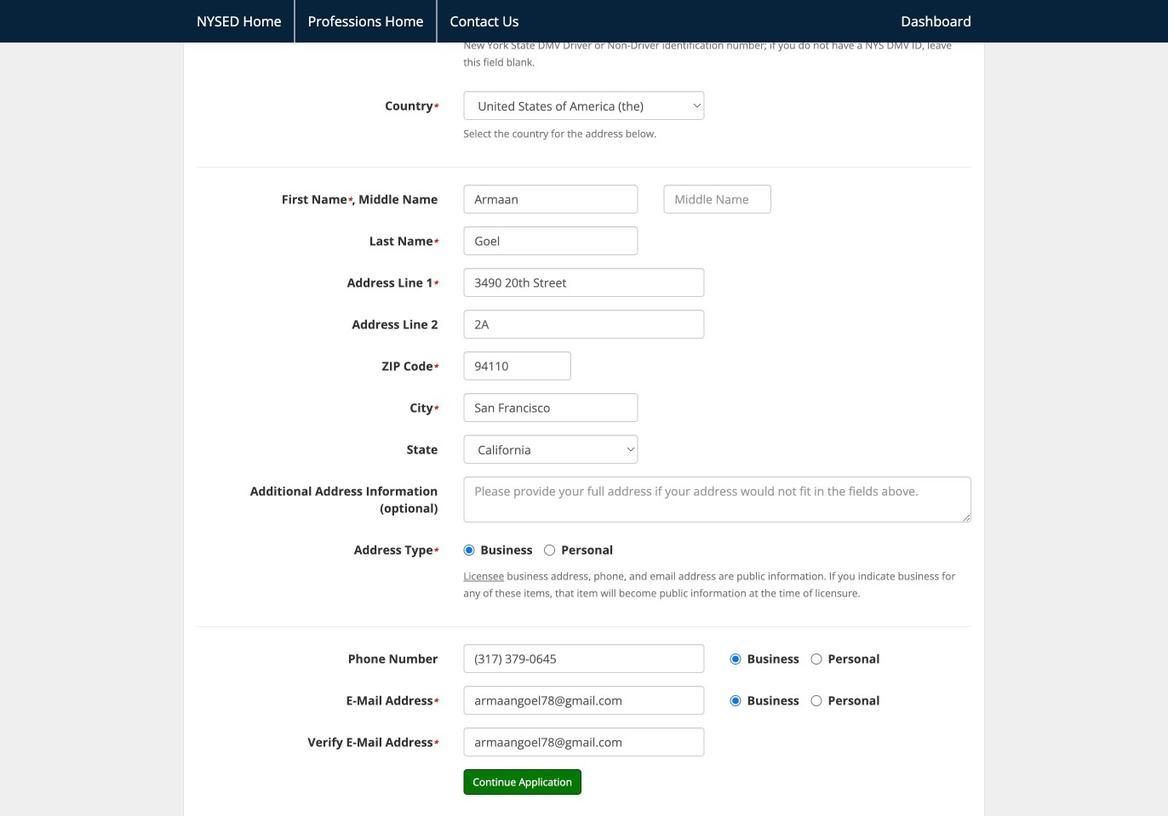 Task type: describe. For each thing, give the bounding box(es) containing it.
Email text field
[[464, 687, 705, 716]]

ID text field
[[464, 3, 638, 32]]

Please re-enter your e-mail address. text field
[[464, 728, 705, 757]]

City text field
[[464, 394, 638, 423]]

Last Name text field
[[464, 227, 638, 256]]

Address Line 1 text field
[[464, 268, 705, 297]]

Middle Name text field
[[664, 185, 772, 214]]

Please provide your full address if your address would not fit in the fields above. text field
[[464, 477, 972, 523]]



Task type: vqa. For each thing, say whether or not it's contained in the screenshot.
ID text box
yes



Task type: locate. For each thing, give the bounding box(es) containing it.
First Name text field
[[464, 185, 638, 214]]

None radio
[[464, 545, 475, 556], [544, 545, 555, 556], [811, 654, 822, 665], [811, 696, 822, 707], [464, 545, 475, 556], [544, 545, 555, 556], [811, 654, 822, 665], [811, 696, 822, 707]]

Address Line 2 text field
[[464, 310, 705, 339]]

None radio
[[730, 654, 741, 665], [730, 696, 741, 707], [730, 654, 741, 665], [730, 696, 741, 707]]

None submit
[[464, 770, 582, 796]]

ZIP Code text field
[[464, 352, 571, 381]]

Enter phone number (optional) text field
[[464, 645, 705, 674]]



